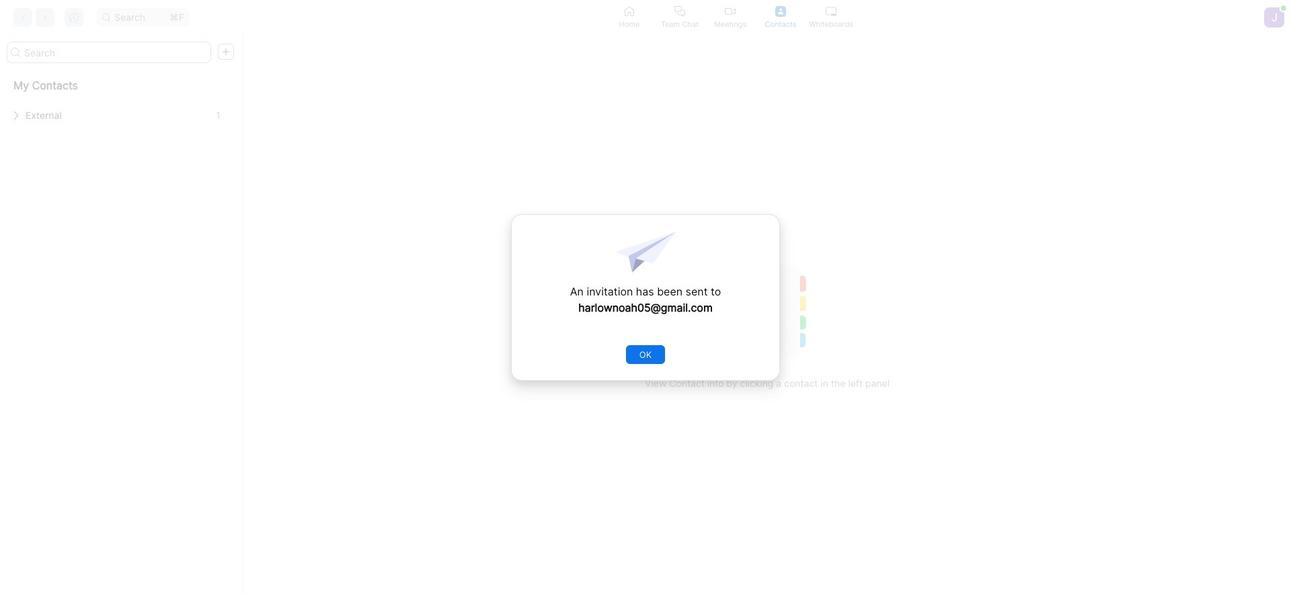 Task type: locate. For each thing, give the bounding box(es) containing it.
video on image
[[725, 6, 736, 16], [725, 6, 736, 16]]

tab list
[[604, 0, 856, 34]]

tab panel
[[0, 35, 1291, 596]]

my contacts heading
[[0, 69, 241, 102]]

tree
[[0, 69, 241, 129]]

profile contact image
[[775, 6, 786, 16]]

team chat image
[[674, 6, 685, 16], [674, 6, 685, 16]]

profile contact image
[[775, 6, 786, 16]]

whiteboard small image
[[826, 6, 837, 16], [826, 6, 837, 16]]

magnifier image
[[102, 13, 110, 21], [102, 13, 110, 21], [11, 48, 20, 57]]



Task type: describe. For each thing, give the bounding box(es) containing it.
home small image
[[624, 6, 635, 16]]

magnifier image
[[11, 48, 20, 57]]

Search text field
[[7, 42, 211, 63]]

home small image
[[624, 6, 635, 16]]



Task type: vqa. For each thing, say whether or not it's contained in the screenshot.
personal menu "menu"
no



